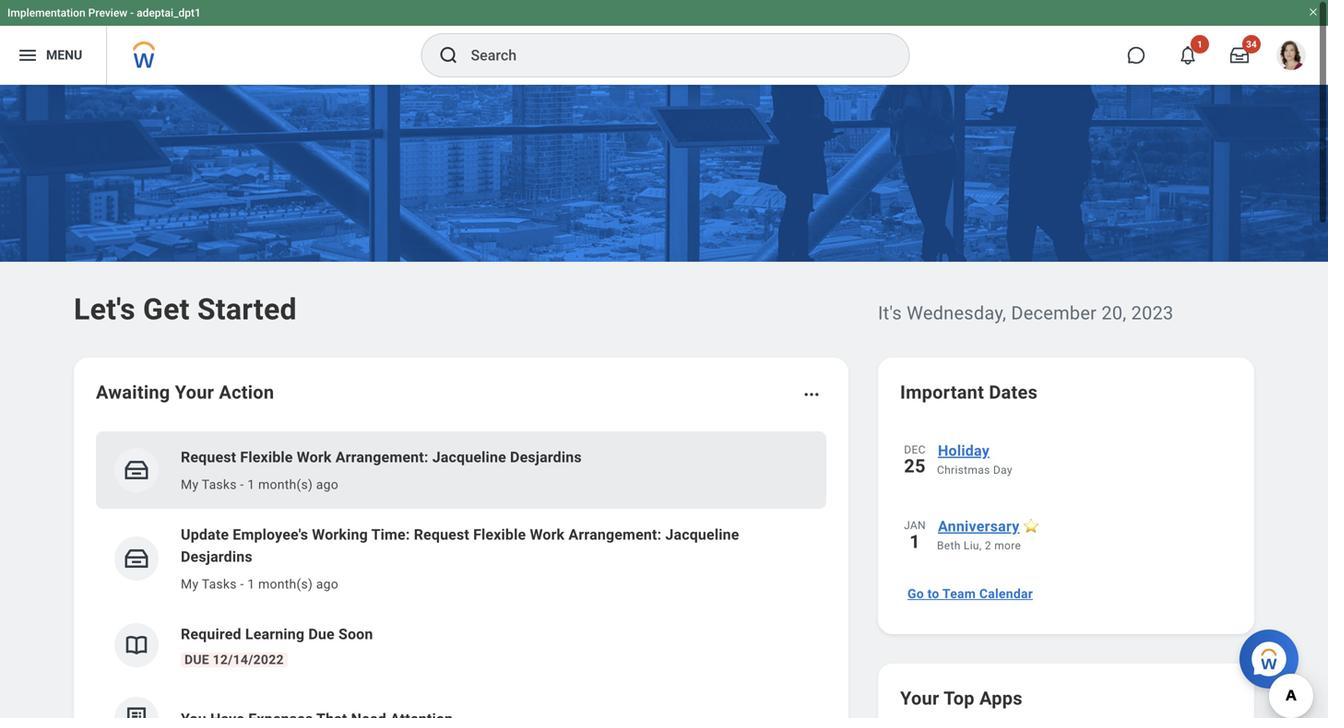 Task type: describe. For each thing, give the bounding box(es) containing it.
anniversary ⭐ beth liu, 2 more
[[937, 518, 1039, 553]]

liu,
[[964, 540, 982, 553]]

get
[[143, 292, 190, 327]]

let's get started main content
[[0, 85, 1328, 719]]

update employee's working time: request flexible work arrangement: jacqueline desjardins
[[181, 526, 739, 566]]

1 inside request flexible work arrangement: jacqueline desjardins list item
[[247, 477, 255, 493]]

it's
[[878, 303, 902, 324]]

profile logan mcneil image
[[1277, 41, 1306, 74]]

0 vertical spatial due
[[308, 626, 335, 643]]

day
[[993, 464, 1013, 477]]

time:
[[371, 526, 410, 544]]

important
[[900, 382, 984, 404]]

required
[[181, 626, 241, 643]]

it's wednesday, december 20, 2023
[[878, 303, 1174, 324]]

1 inside button
[[1197, 39, 1203, 50]]

beth
[[937, 540, 961, 553]]

arrangement: inside 'update employee's working time: request flexible work arrangement: jacqueline desjardins'
[[569, 526, 662, 544]]

justify image
[[17, 44, 39, 66]]

holiday christmas day
[[937, 442, 1013, 477]]

holiday
[[938, 442, 990, 460]]

preview
[[88, 6, 127, 19]]

dates
[[989, 382, 1038, 404]]

search image
[[438, 44, 460, 66]]

- inside menu banner
[[130, 6, 134, 19]]

arrangement: inside list item
[[336, 449, 429, 466]]

related actions image
[[803, 386, 821, 404]]

25
[[904, 456, 926, 477]]

1 down 'employee's'
[[247, 577, 255, 592]]

- for inbox icon inside the request flexible work arrangement: jacqueline desjardins list item
[[240, 477, 244, 493]]

tasks for 1st inbox icon from the bottom
[[202, 577, 237, 592]]

34 button
[[1219, 35, 1261, 76]]

awaiting
[[96, 382, 170, 404]]

inbox large image
[[1231, 46, 1249, 65]]

work inside list item
[[297, 449, 332, 466]]

implementation
[[7, 6, 85, 19]]

2023
[[1131, 303, 1174, 324]]

desjardins inside list item
[[510, 449, 582, 466]]

close environment banner image
[[1308, 6, 1319, 18]]

tasks for inbox icon inside the request flexible work arrangement: jacqueline desjardins list item
[[202, 477, 237, 493]]

important dates element
[[900, 428, 1232, 572]]

request flexible work arrangement: jacqueline desjardins
[[181, 449, 582, 466]]

request inside list item
[[181, 449, 236, 466]]

1 button
[[1168, 35, 1209, 76]]

2
[[985, 540, 992, 553]]

ago for inbox icon inside the request flexible work arrangement: jacqueline desjardins list item
[[316, 477, 338, 493]]

let's
[[74, 292, 135, 327]]

20,
[[1102, 303, 1127, 324]]

flexible inside list item
[[240, 449, 293, 466]]

jacqueline inside list item
[[432, 449, 506, 466]]

1 inside the jan 1
[[910, 531, 920, 553]]

my for 1st inbox icon from the bottom
[[181, 577, 199, 592]]

awaiting your action
[[96, 382, 274, 404]]

menu button
[[0, 26, 106, 85]]

december
[[1011, 303, 1097, 324]]

adeptai_dpt1
[[137, 6, 201, 19]]

employee's
[[233, 526, 308, 544]]

calendar
[[979, 586, 1033, 602]]

implementation preview -   adeptai_dpt1
[[7, 6, 201, 19]]



Task type: locate. For each thing, give the bounding box(es) containing it.
1 vertical spatial -
[[240, 477, 244, 493]]

tasks up update
[[202, 477, 237, 493]]

jan 1
[[904, 519, 926, 553]]

ago for 1st inbox icon from the bottom
[[316, 577, 338, 592]]

1 horizontal spatial work
[[530, 526, 565, 544]]

go to team calendar button
[[900, 576, 1041, 612]]

more
[[995, 540, 1021, 553]]

0 horizontal spatial your
[[175, 382, 214, 404]]

work inside 'update employee's working time: request flexible work arrangement: jacqueline desjardins'
[[530, 526, 565, 544]]

ago down working
[[316, 577, 338, 592]]

request
[[181, 449, 236, 466], [414, 526, 469, 544]]

- up 'employee's'
[[240, 477, 244, 493]]

1 vertical spatial desjardins
[[181, 548, 253, 566]]

ago
[[316, 477, 338, 493], [316, 577, 338, 592]]

work
[[297, 449, 332, 466], [530, 526, 565, 544]]

month(s) for 1st inbox icon from the bottom
[[258, 577, 313, 592]]

1 horizontal spatial due
[[308, 626, 335, 643]]

my inside request flexible work arrangement: jacqueline desjardins list item
[[181, 477, 199, 493]]

jan
[[904, 519, 926, 532]]

0 horizontal spatial flexible
[[240, 449, 293, 466]]

go to team calendar
[[908, 586, 1033, 602]]

1 vertical spatial your
[[900, 688, 939, 710]]

holiday button
[[937, 439, 1232, 463]]

1 my from the top
[[181, 477, 199, 493]]

0 vertical spatial request
[[181, 449, 236, 466]]

update
[[181, 526, 229, 544]]

month(s) up learning
[[258, 577, 313, 592]]

0 horizontal spatial request
[[181, 449, 236, 466]]

0 horizontal spatial due
[[184, 653, 209, 668]]

0 vertical spatial arrangement:
[[336, 449, 429, 466]]

1 vertical spatial flexible
[[473, 526, 526, 544]]

34
[[1246, 39, 1257, 50]]

my up update
[[181, 477, 199, 493]]

my tasks - 1 month(s) ago for 1st inbox icon from the bottom
[[181, 577, 338, 592]]

tasks inside request flexible work arrangement: jacqueline desjardins list item
[[202, 477, 237, 493]]

0 horizontal spatial work
[[297, 449, 332, 466]]

important dates
[[900, 382, 1038, 404]]

1 vertical spatial work
[[530, 526, 565, 544]]

due left 'soon'
[[308, 626, 335, 643]]

- right preview
[[130, 6, 134, 19]]

my down update
[[181, 577, 199, 592]]

0 vertical spatial tasks
[[202, 477, 237, 493]]

menu
[[46, 48, 82, 63]]

0 horizontal spatial jacqueline
[[432, 449, 506, 466]]

2 month(s) from the top
[[258, 577, 313, 592]]

1 ago from the top
[[316, 477, 338, 493]]

let's get started
[[74, 292, 297, 327]]

- inside request flexible work arrangement: jacqueline desjardins list item
[[240, 477, 244, 493]]

1
[[1197, 39, 1203, 50], [247, 477, 255, 493], [910, 531, 920, 553], [247, 577, 255, 592]]

1 horizontal spatial arrangement:
[[569, 526, 662, 544]]

to
[[928, 586, 940, 602]]

1 tasks from the top
[[202, 477, 237, 493]]

started
[[197, 292, 297, 327]]

0 vertical spatial jacqueline
[[432, 449, 506, 466]]

go
[[908, 586, 924, 602]]

1 vertical spatial request
[[414, 526, 469, 544]]

desjardins inside 'update employee's working time: request flexible work arrangement: jacqueline desjardins'
[[181, 548, 253, 566]]

2 ago from the top
[[316, 577, 338, 592]]

my tasks - 1 month(s) ago
[[181, 477, 338, 493], [181, 577, 338, 592]]

anniversary
[[938, 518, 1020, 535]]

my tasks - 1 month(s) ago for inbox icon inside the request flexible work arrangement: jacqueline desjardins list item
[[181, 477, 338, 493]]

2 vertical spatial -
[[240, 577, 244, 592]]

0 vertical spatial my tasks - 1 month(s) ago
[[181, 477, 338, 493]]

1 vertical spatial month(s)
[[258, 577, 313, 592]]

1 horizontal spatial flexible
[[473, 526, 526, 544]]

due down required
[[184, 653, 209, 668]]

Search Workday  search field
[[471, 35, 871, 76]]

flexible down request flexible work arrangement: jacqueline desjardins list item
[[473, 526, 526, 544]]

1 horizontal spatial your
[[900, 688, 939, 710]]

flexible inside 'update employee's working time: request flexible work arrangement: jacqueline desjardins'
[[473, 526, 526, 544]]

required learning due soon due 12/14/2022
[[181, 626, 373, 668]]

dashboard expenses image
[[123, 706, 150, 719]]

0 vertical spatial inbox image
[[123, 457, 150, 484]]

1 right notifications large image
[[1197, 39, 1203, 50]]

your left the action
[[175, 382, 214, 404]]

tasks up required
[[202, 577, 237, 592]]

dec
[[904, 444, 926, 457]]

-
[[130, 6, 134, 19], [240, 477, 244, 493], [240, 577, 244, 592]]

my tasks - 1 month(s) ago inside request flexible work arrangement: jacqueline desjardins list item
[[181, 477, 338, 493]]

1 vertical spatial my tasks - 1 month(s) ago
[[181, 577, 338, 592]]

1 horizontal spatial desjardins
[[510, 449, 582, 466]]

1 horizontal spatial jacqueline
[[665, 526, 739, 544]]

1 left beth
[[910, 531, 920, 553]]

month(s) for inbox icon inside the request flexible work arrangement: jacqueline desjardins list item
[[258, 477, 313, 493]]

1 vertical spatial my
[[181, 577, 199, 592]]

menu banner
[[0, 0, 1328, 85]]

flexible
[[240, 449, 293, 466], [473, 526, 526, 544]]

1 horizontal spatial request
[[414, 526, 469, 544]]

1 vertical spatial tasks
[[202, 577, 237, 592]]

0 vertical spatial my
[[181, 477, 199, 493]]

12/14/2022
[[213, 653, 284, 668]]

request inside 'update employee's working time: request flexible work arrangement: jacqueline desjardins'
[[414, 526, 469, 544]]

1 vertical spatial ago
[[316, 577, 338, 592]]

2 my tasks - 1 month(s) ago from the top
[[181, 577, 338, 592]]

christmas
[[937, 464, 990, 477]]

0 vertical spatial desjardins
[[510, 449, 582, 466]]

0 horizontal spatial arrangement:
[[336, 449, 429, 466]]

flexible down the action
[[240, 449, 293, 466]]

⭐
[[1024, 518, 1039, 535]]

my for inbox icon inside the request flexible work arrangement: jacqueline desjardins list item
[[181, 477, 199, 493]]

book open image
[[123, 632, 150, 660]]

1 vertical spatial arrangement:
[[569, 526, 662, 544]]

jacqueline inside 'update employee's working time: request flexible work arrangement: jacqueline desjardins'
[[665, 526, 739, 544]]

inbox image down awaiting in the left of the page
[[123, 457, 150, 484]]

due
[[308, 626, 335, 643], [184, 653, 209, 668]]

my
[[181, 477, 199, 493], [181, 577, 199, 592]]

0 vertical spatial -
[[130, 6, 134, 19]]

wednesday,
[[907, 303, 1007, 324]]

0 horizontal spatial desjardins
[[181, 548, 253, 566]]

team
[[943, 586, 976, 602]]

request flexible work arrangement: jacqueline desjardins list item
[[96, 432, 826, 509]]

request down awaiting your action
[[181, 449, 236, 466]]

1 my tasks - 1 month(s) ago from the top
[[181, 477, 338, 493]]

desjardins
[[510, 449, 582, 466], [181, 548, 253, 566]]

awaiting your action list
[[96, 432, 826, 719]]

2 tasks from the top
[[202, 577, 237, 592]]

soon
[[338, 626, 373, 643]]

2 my from the top
[[181, 577, 199, 592]]

jacqueline
[[432, 449, 506, 466], [665, 526, 739, 544]]

top
[[944, 688, 975, 710]]

action
[[219, 382, 274, 404]]

working
[[312, 526, 368, 544]]

1 vertical spatial jacqueline
[[665, 526, 739, 544]]

your left top
[[900, 688, 939, 710]]

notifications large image
[[1179, 46, 1197, 65]]

month(s) up 'employee's'
[[258, 477, 313, 493]]

2 inbox image from the top
[[123, 545, 150, 573]]

0 vertical spatial flexible
[[240, 449, 293, 466]]

my tasks - 1 month(s) ago up 'employee's'
[[181, 477, 338, 493]]

month(s)
[[258, 477, 313, 493], [258, 577, 313, 592]]

0 vertical spatial your
[[175, 382, 214, 404]]

learning
[[245, 626, 305, 643]]

my tasks - 1 month(s) ago down 'employee's'
[[181, 577, 338, 592]]

ago up working
[[316, 477, 338, 493]]

arrangement:
[[336, 449, 429, 466], [569, 526, 662, 544]]

your
[[175, 382, 214, 404], [900, 688, 939, 710]]

1 inbox image from the top
[[123, 457, 150, 484]]

1 month(s) from the top
[[258, 477, 313, 493]]

apps
[[980, 688, 1023, 710]]

your top apps
[[900, 688, 1023, 710]]

0 vertical spatial month(s)
[[258, 477, 313, 493]]

- for 1st inbox icon from the bottom
[[240, 577, 244, 592]]

- down 'employee's'
[[240, 577, 244, 592]]

tasks
[[202, 477, 237, 493], [202, 577, 237, 592]]

0 vertical spatial work
[[297, 449, 332, 466]]

inbox image inside request flexible work arrangement: jacqueline desjardins list item
[[123, 457, 150, 484]]

inbox image up book open icon
[[123, 545, 150, 573]]

ago inside request flexible work arrangement: jacqueline desjardins list item
[[316, 477, 338, 493]]

1 vertical spatial due
[[184, 653, 209, 668]]

0 vertical spatial ago
[[316, 477, 338, 493]]

1 up 'employee's'
[[247, 477, 255, 493]]

inbox image
[[123, 457, 150, 484], [123, 545, 150, 573]]

month(s) inside request flexible work arrangement: jacqueline desjardins list item
[[258, 477, 313, 493]]

dec 25
[[904, 444, 926, 477]]

1 vertical spatial inbox image
[[123, 545, 150, 573]]

request right the time:
[[414, 526, 469, 544]]



Task type: vqa. For each thing, say whether or not it's contained in the screenshot.
1 inside request flexible work arrangement: jacqueline desjardins list item
yes



